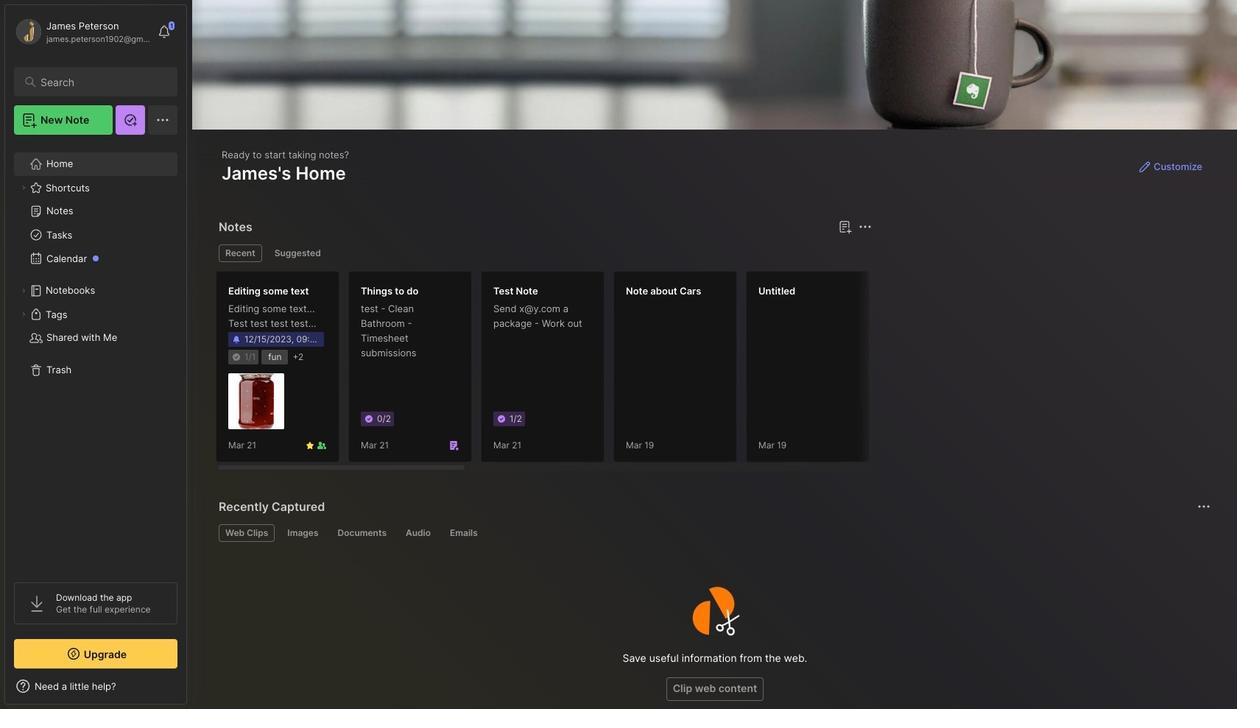 Task type: describe. For each thing, give the bounding box(es) containing it.
expand tags image
[[19, 310, 28, 319]]

2 tab list from the top
[[219, 524, 1209, 542]]

Search text field
[[41, 75, 164, 89]]

Account field
[[14, 17, 150, 46]]

expand notebooks image
[[19, 287, 28, 295]]

thumbnail image
[[228, 374, 284, 430]]

1 tab list from the top
[[219, 245, 870, 262]]

WHAT'S NEW field
[[5, 675, 186, 698]]

none search field inside main element
[[41, 73, 164, 91]]



Task type: vqa. For each thing, say whether or not it's contained in the screenshot.
the topmost tab list
yes



Task type: locate. For each thing, give the bounding box(es) containing it.
0 vertical spatial tab list
[[219, 245, 870, 262]]

click to collapse image
[[186, 682, 197, 700]]

row group
[[216, 271, 1238, 471]]

tab list
[[219, 245, 870, 262], [219, 524, 1209, 542]]

tree inside main element
[[5, 144, 186, 569]]

main element
[[0, 0, 192, 709]]

1 vertical spatial tab list
[[219, 524, 1209, 542]]

tab
[[219, 245, 262, 262], [268, 245, 328, 262], [219, 524, 275, 542], [281, 524, 325, 542], [331, 524, 393, 542], [399, 524, 438, 542], [443, 524, 485, 542]]

More actions field
[[855, 217, 876, 237]]

None search field
[[41, 73, 164, 91]]

tree
[[5, 144, 186, 569]]

more actions image
[[857, 218, 874, 236]]



